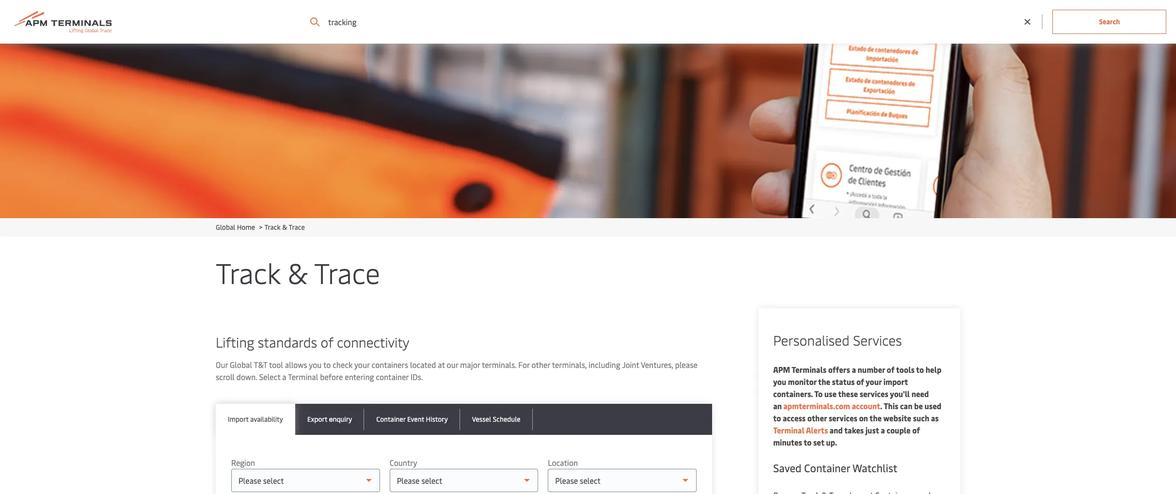 Task type: locate. For each thing, give the bounding box(es) containing it.
1 horizontal spatial container
[[805, 461, 851, 475]]

saved container watchlist
[[774, 461, 898, 475]]

monitor
[[788, 376, 817, 387]]

minutes
[[774, 437, 803, 448]]

terminal inside our global t&t tool allows you to check your containers located at our major terminals. for other terminals, including joint ventures, please scroll down. select a terminal before entering container ids.
[[288, 372, 318, 382]]

can
[[901, 401, 913, 411]]

1 vertical spatial global
[[230, 359, 252, 370]]

other up alerts
[[808, 413, 827, 423]]

tool
[[269, 359, 283, 370]]

0 vertical spatial you
[[309, 359, 322, 370]]

region
[[231, 457, 255, 468]]

0 vertical spatial your
[[355, 359, 370, 370]]

track down home
[[216, 253, 281, 292]]

1 vertical spatial track
[[216, 253, 281, 292]]

track right >
[[265, 223, 281, 232]]

a for tools
[[852, 364, 856, 375]]

a right the offers
[[852, 364, 856, 375]]

export еnquiry
[[307, 415, 352, 424]]

home
[[237, 223, 255, 232]]

1 horizontal spatial trace
[[314, 253, 380, 292]]

to down the an
[[774, 413, 782, 423]]

event
[[407, 415, 424, 424]]

global up down.
[[230, 359, 252, 370]]

scroll
[[216, 372, 235, 382]]

create
[[1106, 16, 1128, 27]]

0 horizontal spatial the
[[819, 376, 831, 387]]

services up the "." at the bottom of the page
[[860, 389, 889, 399]]

0 horizontal spatial your
[[355, 359, 370, 370]]

of down number
[[857, 376, 865, 387]]

0 vertical spatial container
[[377, 415, 406, 424]]

this
[[884, 401, 899, 411]]

1 vertical spatial container
[[805, 461, 851, 475]]

your inside our global t&t tool allows you to check your containers located at our major terminals. for other terminals, including joint ventures, please scroll down. select a terminal before entering container ids.
[[355, 359, 370, 370]]

the up "to"
[[819, 376, 831, 387]]

couple
[[887, 425, 911, 436]]

0 vertical spatial other
[[532, 359, 551, 370]]

0 vertical spatial the
[[819, 376, 831, 387]]

global home > track & trace
[[216, 223, 305, 232]]

for
[[519, 359, 530, 370]]

down.
[[237, 372, 257, 382]]

schedule
[[493, 415, 521, 424]]

use
[[825, 389, 837, 399]]

services up 'and'
[[829, 413, 858, 423]]

such
[[914, 413, 930, 423]]

vessel schedule
[[472, 415, 521, 424]]

select
[[259, 372, 281, 382]]

0 horizontal spatial a
[[282, 372, 287, 382]]

track
[[265, 223, 281, 232], [216, 253, 281, 292]]

as
[[932, 413, 939, 423]]

other inside . this can be used to access other services on the website such as terminal alerts
[[808, 413, 827, 423]]

terminals.
[[482, 359, 517, 370]]

other right for
[[532, 359, 551, 370]]

terminals
[[792, 364, 827, 375]]

to
[[324, 359, 331, 370], [917, 364, 924, 375], [774, 413, 782, 423], [804, 437, 812, 448]]

of down "such"
[[913, 425, 921, 436]]

0 horizontal spatial you
[[309, 359, 322, 370]]

0 horizontal spatial trace
[[289, 223, 305, 232]]

a right select
[[282, 372, 287, 382]]

/
[[1100, 16, 1104, 27]]

global left home
[[216, 223, 235, 232]]

1 vertical spatial trace
[[314, 253, 380, 292]]

of
[[321, 333, 334, 351], [887, 364, 895, 375], [857, 376, 865, 387], [913, 425, 921, 436]]

0 horizontal spatial services
[[829, 413, 858, 423]]

availability
[[250, 415, 283, 424]]

a for minutes
[[881, 425, 885, 436]]

1 vertical spatial services
[[829, 413, 858, 423]]

terminal up 'minutes'
[[774, 425, 805, 436]]

the inside apm terminals offers a number of tools to help you monitor the status of your import containers. to use these services you'll need an
[[819, 376, 831, 387]]

container event history
[[377, 415, 448, 424]]

the right on
[[870, 413, 882, 423]]

0 horizontal spatial container
[[377, 415, 406, 424]]

personalised
[[774, 331, 850, 349]]

your
[[355, 359, 370, 370], [866, 376, 882, 387]]

an
[[774, 401, 782, 411]]

0 vertical spatial services
[[860, 389, 889, 399]]

1 vertical spatial other
[[808, 413, 827, 423]]

0 horizontal spatial &
[[282, 223, 287, 232]]

you inside our global t&t tool allows you to check your containers located at our major terminals. for other terminals, including joint ventures, please scroll down. select a terminal before entering container ids.
[[309, 359, 322, 370]]

1 vertical spatial terminal
[[774, 425, 805, 436]]

0 vertical spatial trace
[[289, 223, 305, 232]]

before
[[320, 372, 343, 382]]

your up entering
[[355, 359, 370, 370]]

you
[[309, 359, 322, 370], [774, 376, 787, 387]]

tab list
[[216, 404, 713, 435]]

container
[[377, 415, 406, 424], [805, 461, 851, 475]]

terminal
[[288, 372, 318, 382], [774, 425, 805, 436]]

you'll
[[890, 389, 910, 399]]

check
[[333, 359, 353, 370]]

1 horizontal spatial the
[[870, 413, 882, 423]]

0 horizontal spatial terminal
[[288, 372, 318, 382]]

at
[[438, 359, 445, 370]]

takes
[[845, 425, 864, 436]]

terminal down allows
[[288, 372, 318, 382]]

services inside . this can be used to access other services on the website such as terminal alerts
[[829, 413, 858, 423]]

a inside apm terminals offers a number of tools to help you monitor the status of your import containers. to use these services you'll need an
[[852, 364, 856, 375]]

1 horizontal spatial services
[[860, 389, 889, 399]]

container down up.
[[805, 461, 851, 475]]

export еnquiry button
[[295, 404, 364, 435]]

terminal inside . this can be used to access other services on the website such as terminal alerts
[[774, 425, 805, 436]]

our
[[216, 359, 228, 370]]

a inside and takes just a couple of minutes to set up.
[[881, 425, 885, 436]]

1 vertical spatial the
[[870, 413, 882, 423]]

2 horizontal spatial a
[[881, 425, 885, 436]]

1 horizontal spatial a
[[852, 364, 856, 375]]

trace
[[289, 223, 305, 232], [314, 253, 380, 292]]

1 horizontal spatial your
[[866, 376, 882, 387]]

1 vertical spatial you
[[774, 376, 787, 387]]

just
[[866, 425, 880, 436]]

1 horizontal spatial &
[[288, 253, 308, 292]]

personalised services
[[774, 331, 902, 349]]

0 horizontal spatial other
[[532, 359, 551, 370]]

global
[[216, 223, 235, 232], [230, 359, 252, 370]]

None submit
[[1053, 10, 1167, 34]]

containers
[[372, 359, 408, 370]]

1 horizontal spatial you
[[774, 376, 787, 387]]

your down number
[[866, 376, 882, 387]]

you right allows
[[309, 359, 322, 370]]

to up before
[[324, 359, 331, 370]]

a
[[852, 364, 856, 375], [282, 372, 287, 382], [881, 425, 885, 436]]

еnquiry
[[329, 415, 352, 424]]

container left "event"
[[377, 415, 406, 424]]

a right just
[[881, 425, 885, 436]]

1 horizontal spatial terminal
[[774, 425, 805, 436]]

major
[[460, 359, 480, 370]]

0 vertical spatial terminal
[[288, 372, 318, 382]]

container inside container event history button
[[377, 415, 406, 424]]

apmterminals.com
[[784, 401, 851, 411]]

.
[[881, 401, 883, 411]]

to left set
[[804, 437, 812, 448]]

to left help
[[917, 364, 924, 375]]

entering
[[345, 372, 374, 382]]

you down apm
[[774, 376, 787, 387]]

1 vertical spatial your
[[866, 376, 882, 387]]

1 horizontal spatial other
[[808, 413, 827, 423]]



Task type: vqa. For each thing, say whether or not it's contained in the screenshot.
<
no



Task type: describe. For each thing, give the bounding box(es) containing it.
to inside and takes just a couple of minutes to set up.
[[804, 437, 812, 448]]

vessel schedule button
[[460, 404, 533, 435]]

joint
[[622, 359, 640, 370]]

login
[[1080, 16, 1099, 27]]

>
[[259, 223, 263, 232]]

import availability button
[[216, 404, 295, 435]]

watchlist
[[853, 461, 898, 475]]

lifting standards of connectivity
[[216, 333, 410, 351]]

of inside and takes just a couple of minutes to set up.
[[913, 425, 921, 436]]

of up import
[[887, 364, 895, 375]]

Global search search field
[[320, 0, 1019, 44]]

services inside apm terminals offers a number of tools to help you monitor the status of your import containers. to use these services you'll need an
[[860, 389, 889, 399]]

0 vertical spatial global
[[216, 223, 235, 232]]

of up check
[[321, 333, 334, 351]]

and
[[830, 425, 843, 436]]

on
[[860, 413, 869, 423]]

login / create account link
[[1062, 0, 1158, 44]]

offers
[[829, 364, 851, 375]]

access
[[783, 413, 806, 423]]

terminal alerts link
[[774, 425, 828, 436]]

saved
[[774, 461, 802, 475]]

help
[[926, 364, 942, 375]]

alerts
[[806, 425, 828, 436]]

history
[[426, 415, 448, 424]]

allows
[[285, 359, 307, 370]]

to inside . this can be used to access other services on the website such as terminal alerts
[[774, 413, 782, 423]]

a inside our global t&t tool allows you to check your containers located at our major terminals. for other terminals, including joint ventures, please scroll down. select a terminal before entering container ids.
[[282, 372, 287, 382]]

your inside apm terminals offers a number of tools to help you monitor the status of your import containers. to use these services you'll need an
[[866, 376, 882, 387]]

apmterminals.com account
[[782, 401, 881, 411]]

used
[[925, 401, 942, 411]]

import availability
[[228, 415, 283, 424]]

number
[[858, 364, 886, 375]]

ventures,
[[641, 359, 674, 370]]

be
[[915, 401, 923, 411]]

import
[[228, 415, 249, 424]]

0 vertical spatial track
[[265, 223, 281, 232]]

export
[[307, 415, 328, 424]]

other inside our global t&t tool allows you to check your containers located at our major terminals. for other terminals, including joint ventures, please scroll down. select a terminal before entering container ids.
[[532, 359, 551, 370]]

country
[[390, 457, 417, 468]]

1 vertical spatial &
[[288, 253, 308, 292]]

lifting
[[216, 333, 254, 351]]

containers.
[[774, 389, 813, 399]]

global home link
[[216, 223, 255, 232]]

. this can be used to access other services on the website such as terminal alerts
[[774, 401, 942, 436]]

global inside our global t&t tool allows you to check your containers located at our major terminals. for other terminals, including joint ventures, please scroll down. select a terminal before entering container ids.
[[230, 359, 252, 370]]

account
[[1130, 16, 1158, 27]]

located
[[410, 359, 436, 370]]

status
[[832, 376, 855, 387]]

import
[[884, 376, 908, 387]]

website
[[884, 413, 912, 423]]

vessel
[[472, 415, 491, 424]]

terminals,
[[552, 359, 587, 370]]

our global t&t tool allows you to check your containers located at our major terminals. for other terminals, including joint ventures, please scroll down. select a terminal before entering container ids.
[[216, 359, 698, 382]]

up.
[[827, 437, 838, 448]]

to
[[815, 389, 823, 399]]

tab list containing import availability
[[216, 404, 713, 435]]

login / create account
[[1080, 16, 1158, 27]]

tools
[[897, 364, 915, 375]]

set
[[814, 437, 825, 448]]

location
[[548, 457, 578, 468]]

container event history button
[[364, 404, 460, 435]]

connectivity
[[337, 333, 410, 351]]

to inside apm terminals offers a number of tools to help you monitor the status of your import containers. to use these services you'll need an
[[917, 364, 924, 375]]

these
[[839, 389, 858, 399]]

services
[[854, 331, 902, 349]]

t&t
[[254, 359, 267, 370]]

please
[[675, 359, 698, 370]]

our
[[447, 359, 459, 370]]

account
[[852, 401, 881, 411]]

ids.
[[411, 372, 423, 382]]

apmterminals.com account link
[[782, 401, 881, 411]]

0 vertical spatial &
[[282, 223, 287, 232]]

tt image
[[0, 44, 1177, 218]]

including
[[589, 359, 621, 370]]

apm
[[774, 364, 791, 375]]

to inside our global t&t tool allows you to check your containers located at our major terminals. for other terminals, including joint ventures, please scroll down. select a terminal before entering container ids.
[[324, 359, 331, 370]]

the inside . this can be used to access other services on the website such as terminal alerts
[[870, 413, 882, 423]]

container
[[376, 372, 409, 382]]

you inside apm terminals offers a number of tools to help you monitor the status of your import containers. to use these services you'll need an
[[774, 376, 787, 387]]

apm terminals offers a number of tools to help you monitor the status of your import containers. to use these services you'll need an
[[774, 364, 942, 411]]

need
[[912, 389, 929, 399]]

standards
[[258, 333, 317, 351]]

and takes just a couple of minutes to set up.
[[774, 425, 921, 448]]



